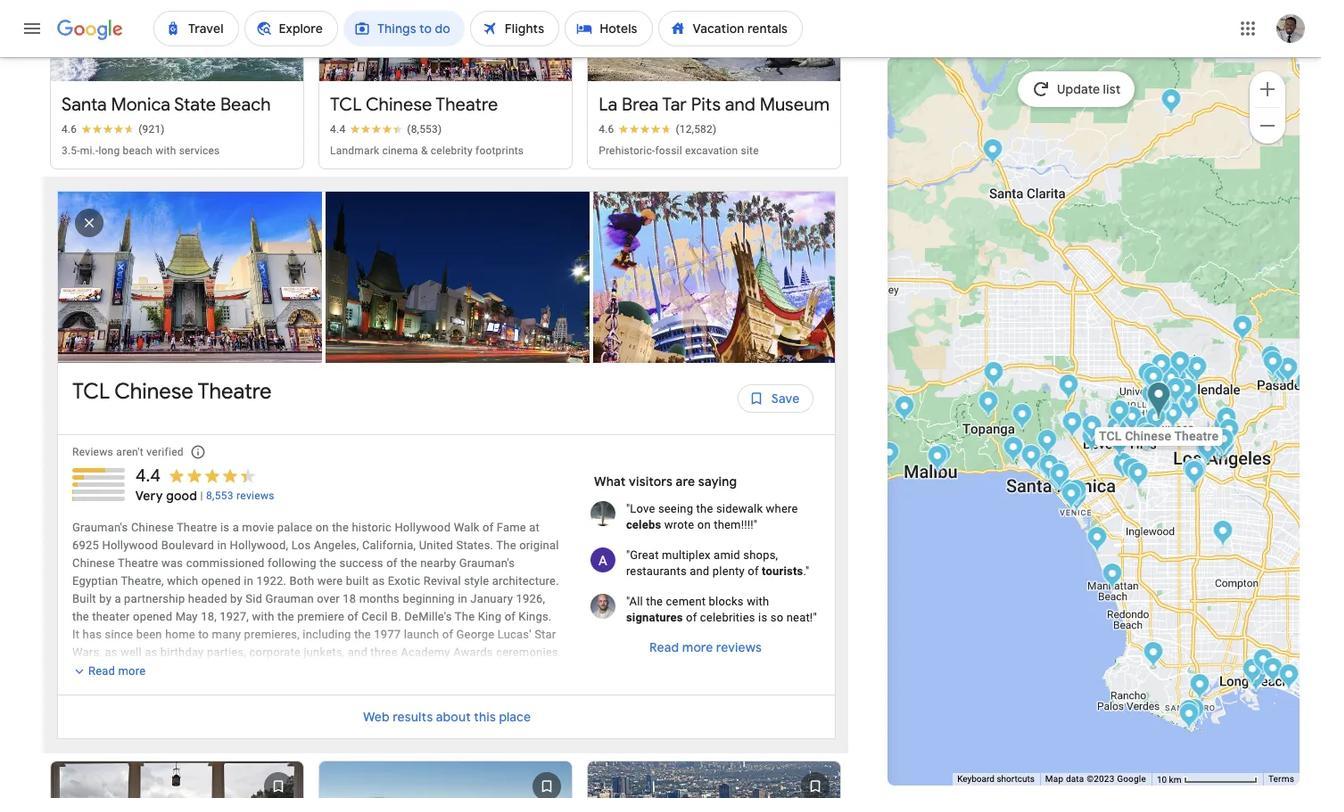 Task type: locate. For each thing, give the bounding box(es) containing it.
with inside grauman's chinese theatre is a movie palace on the historic hollywood walk of fame at 6925 hollywood boulevard in hollywood, los angeles, california, united states. the original chinese theatre was commissioned following the success of the nearby grauman's egyptian theatre, which opened in 1922. both were built as exotic revival style architecture. built by a partnership headed by sid grauman over 18 months beginning in january 1926, the theater opened may 18, 1927, with the premiere of cecil b. demille's the king of kings. it has since been home to many premieres, including the 1977 launch of george lucas' star wars, as well as birthday parties, corporate junkets, and three academy awards ceremonies. among the theater's features are the concrete blocks set in the forecourt, which bear the signatures, footprints, and handprints of popular motion picture personalities from the 1920s to the present day. originally named grauman's chinese theatre, it was renamed mann's chinese theatre in 1973; the name lasted until 2001, after which it reverted to its original name. on january 11, 2013, chinese electronics manufacturer tcl corporation purchased the facility's naming rights.
[[252, 610, 274, 623]]

features
[[182, 664, 226, 677]]

mi.-
[[80, 144, 99, 157]]

tourists ."
[[762, 565, 810, 578]]

on up angeles,
[[316, 521, 329, 534]]

elysian park image
[[1217, 406, 1237, 436]]

2 horizontal spatial as
[[372, 574, 385, 588]]

4.4
[[330, 123, 346, 135], [135, 465, 161, 487]]

1 horizontal spatial reviews
[[716, 640, 762, 656]]

4.6
[[62, 123, 77, 135], [599, 123, 614, 135]]

downtown santa monica image
[[1048, 459, 1069, 489]]

santa monica state beach image
[[1045, 462, 1065, 491]]

is left so
[[759, 611, 768, 624]]

many
[[212, 628, 241, 641]]

hollywood up the united
[[395, 521, 451, 534]]

2 vertical spatial which
[[422, 717, 453, 731]]

map region
[[843, 32, 1322, 799]]

as up the months
[[372, 574, 385, 588]]

venice beach skatepark image
[[1062, 482, 1082, 512]]

travel town gift shop image
[[1170, 350, 1191, 380]]

the up signatures
[[646, 595, 663, 608]]

of down cement
[[686, 611, 697, 624]]

0 vertical spatial january
[[471, 592, 513, 606]]

1977
[[374, 628, 401, 641]]

star
[[535, 628, 556, 641]]

1922.
[[257, 574, 287, 588]]

historic
[[352, 521, 392, 534]]

1 vertical spatial with
[[747, 595, 769, 608]]

0 vertical spatial with
[[155, 144, 176, 157]]

2 vertical spatial tcl
[[448, 735, 469, 748]]

to left its
[[513, 717, 524, 731]]

0 horizontal spatial are
[[229, 664, 246, 677]]

on right wrote
[[698, 518, 711, 532]]

electronics
[[311, 735, 370, 748]]

theatre up reviews aren't verified image
[[198, 378, 272, 405]]

0 horizontal spatial by
[[99, 592, 112, 606]]

chinese up name.
[[113, 717, 155, 731]]

zoom out map image
[[1257, 115, 1279, 136]]

nearby
[[420, 557, 456, 570]]

topanga state park image
[[1013, 403, 1033, 432]]

4.4 out of 5 stars from 8,553 reviews image
[[330, 122, 442, 136]]

junkets,
[[304, 646, 345, 659]]

1 horizontal spatial by
[[230, 592, 243, 606]]

1 horizontal spatial opened
[[201, 574, 241, 588]]

about
[[436, 709, 471, 725]]

2 horizontal spatial with
[[747, 595, 769, 608]]

hollywood,
[[230, 539, 288, 552]]

six flags magic mountain image
[[983, 138, 1004, 167]]

craft contemporary image
[[1139, 423, 1160, 453]]

0 horizontal spatial the
[[455, 610, 475, 623]]

baldwin hills scenic overlook image
[[1122, 457, 1143, 487]]

1 4.6 from the left
[[62, 123, 77, 135]]

0 horizontal spatial original
[[72, 735, 112, 748]]

museum of latin american art (molaa) image
[[1253, 648, 1274, 678]]

madame tussauds hollywood image
[[1148, 392, 1169, 422]]

list item
[[593, 172, 861, 383], [58, 192, 326, 363], [326, 192, 593, 363]]

the up handprints at the bottom left of page
[[249, 664, 266, 677]]

8,553
[[206, 490, 234, 502]]

0 vertical spatial hollywood
[[395, 521, 451, 534]]

1 horizontal spatial more
[[682, 640, 713, 656]]

1 horizontal spatial blocks
[[709, 595, 744, 608]]

california african american museum image
[[1187, 459, 1207, 489]]

was down boulevard
[[162, 557, 183, 570]]

will rogers state beach image
[[1021, 444, 1042, 473]]

visitors
[[629, 474, 673, 490]]

dockweiler beach image
[[1087, 526, 1108, 555]]

1 vertical spatial the
[[455, 610, 475, 623]]

0 horizontal spatial tcl
[[72, 378, 110, 405]]

mann's
[[72, 717, 110, 731]]

with up premieres,
[[252, 610, 274, 623]]

0 vertical spatial are
[[676, 474, 695, 490]]

read up signatures,
[[88, 665, 115, 678]]

by up theater
[[99, 592, 112, 606]]

10 km
[[1157, 775, 1184, 785]]

which up headed on the left bottom
[[167, 574, 198, 588]]

more down "well"
[[118, 665, 146, 678]]

10 km button
[[1152, 774, 1263, 787]]

are up handprints at the bottom left of page
[[229, 664, 246, 677]]

following
[[268, 557, 317, 570]]

the huntington library, art museum, and botanical gardens image
[[1296, 371, 1317, 400]]

close detail image
[[68, 201, 111, 244]]

rodeo drive image
[[1107, 416, 1128, 446]]

theatre, down personalities
[[406, 699, 449, 713]]

0 vertical spatial original
[[519, 539, 559, 552]]

beginning
[[403, 592, 455, 606]]

opened down partnership
[[133, 610, 172, 623]]

dolby theatre image
[[1149, 391, 1170, 421]]

"love seeing the sidewalk where celebs wrote on them!!!!"
[[626, 502, 798, 532]]

0 vertical spatial is
[[220, 521, 230, 534]]

4.6 for santa monica state beach
[[62, 123, 77, 135]]

read more reviews
[[650, 640, 762, 656]]

blocks down the junkets,
[[318, 664, 353, 677]]

prehistoric-fossil excavation site
[[599, 144, 759, 157]]

gloria molina grand park image
[[1210, 428, 1230, 457]]

1 horizontal spatial tcl chinese theatre
[[330, 93, 498, 116]]

tcl up reviews
[[72, 378, 110, 405]]

pink's hot dogs image
[[1146, 406, 1167, 436]]

with inside the "all the cement blocks with signatures of celebrities is so neat!"
[[747, 595, 769, 608]]

headed
[[188, 592, 227, 606]]

it down personalities
[[452, 699, 459, 713]]

chinese down very
[[131, 521, 174, 534]]

reviews aren't verified image
[[177, 431, 219, 474]]

are inside grauman's chinese theatre is a movie palace on the historic hollywood walk of fame at 6925 hollywood boulevard in hollywood, los angeles, california, united states. the original chinese theatre was commissioned following the success of the nearby grauman's egyptian theatre, which opened in 1922. both were built as exotic revival style architecture. built by a partnership headed by sid grauman over 18 months beginning in january 1926, the theater opened may 18, 1927, with the premiere of cecil b. demille's the king of kings. it has since been home to many premieres, including the 1977 launch of george lucas' star wars, as well as birthday parties, corporate junkets, and three academy awards ceremonies. among the theater's features are the concrete blocks set in the forecourt, which bear the signatures, footprints, and handprints of popular motion picture personalities from the 1920s to the present day. originally named grauman's chinese theatre, it was renamed mann's chinese theatre in 1973; the name lasted until 2001, after which it reverted to its original name. on january 11, 2013, chinese electronics manufacturer tcl corporation purchased the facility's naming rights.
[[229, 664, 246, 677]]

la brea tar pits and museum image
[[1138, 422, 1159, 451]]

1 vertical spatial read
[[88, 665, 115, 678]]

reverted
[[466, 717, 510, 731]]

1 horizontal spatial 4.6
[[599, 123, 614, 135]]

0 horizontal spatial january
[[169, 735, 211, 748]]

a up theater
[[115, 592, 121, 606]]

2 horizontal spatial to
[[513, 717, 524, 731]]

main menu image
[[21, 18, 43, 39]]

griffith observatory image
[[1175, 379, 1195, 408]]

was up 'reverted'
[[462, 699, 484, 713]]

santa monica state beach
[[62, 93, 271, 116]]

0 horizontal spatial theatre,
[[121, 574, 164, 588]]

by left the "sid"
[[230, 592, 243, 606]]

1 horizontal spatial january
[[471, 592, 513, 606]]

footprints,
[[134, 681, 188, 695]]

runyon canyon park image
[[1142, 383, 1162, 413]]

1 horizontal spatial which
[[422, 717, 453, 731]]

0 horizontal spatial was
[[162, 557, 183, 570]]

blocks
[[709, 595, 744, 608], [318, 664, 353, 677]]

will rogers state historic park image
[[1038, 429, 1058, 458]]

theatre,
[[121, 574, 164, 588], [406, 699, 449, 713]]

2 vertical spatial grauman's
[[302, 699, 357, 713]]

0 vertical spatial read
[[650, 640, 679, 656]]

warner bros. studio tour hollywood image
[[1152, 353, 1172, 382]]

since
[[105, 628, 133, 641]]

la
[[599, 93, 618, 116]]

grand central market image
[[1209, 432, 1229, 462]]

0 horizontal spatial grauman's
[[72, 521, 128, 534]]

4.6 down la
[[599, 123, 614, 135]]

0 vertical spatial tcl chinese theatre
[[330, 93, 498, 116]]

long beach museum of art image
[[1263, 657, 1284, 687]]

aquarium of the pacific image
[[1243, 658, 1263, 688]]

on inside "love seeing the sidewalk where celebs wrote on them!!!!"
[[698, 518, 711, 532]]

blocks up celebrities
[[709, 595, 744, 608]]

0 horizontal spatial as
[[105, 646, 117, 659]]

malibu creek state park image
[[895, 395, 915, 424]]

original down at
[[519, 539, 559, 552]]

1 horizontal spatial tcl
[[330, 93, 362, 116]]

over
[[317, 592, 340, 606]]

more for read more reviews
[[682, 640, 713, 656]]

0 horizontal spatial on
[[316, 521, 329, 534]]

saying
[[698, 474, 737, 490]]

more down celebrities
[[682, 640, 713, 656]]

on
[[151, 735, 166, 748]]

0 vertical spatial a
[[233, 521, 239, 534]]

tongva park image
[[1050, 463, 1071, 492]]

the
[[496, 539, 516, 552], [455, 610, 475, 623]]

0 horizontal spatial reviews
[[237, 490, 275, 502]]

2 4.6 from the left
[[599, 123, 614, 135]]

hollywood
[[395, 521, 451, 534], [102, 539, 158, 552]]

the down the "ceremonies."
[[524, 664, 541, 677]]

0 vertical spatial grauman's
[[72, 521, 128, 534]]

1 horizontal spatial read
[[650, 640, 679, 656]]

corporate
[[249, 646, 301, 659]]

"great multiplex amid shops, restaurants and plenty of
[[626, 548, 778, 578]]

0 horizontal spatial more
[[118, 665, 146, 678]]

read for read more
[[88, 665, 115, 678]]

grauman's up 6925
[[72, 521, 128, 534]]

tcl chinese theatre up verified
[[72, 378, 272, 405]]

at
[[529, 521, 540, 534]]

signatures,
[[72, 681, 131, 695]]

3.5-
[[62, 144, 80, 157]]

read down signatures
[[650, 640, 679, 656]]

los angeles county museum of art image
[[1137, 422, 1157, 451]]

1 by from the left
[[99, 592, 112, 606]]

la plaza de cultura y artes image
[[1214, 428, 1235, 457]]

1 horizontal spatial a
[[233, 521, 239, 534]]

seeing
[[658, 502, 694, 515]]

the down cecil
[[354, 628, 371, 641]]

santa
[[62, 93, 107, 116]]

chinese down name
[[266, 735, 308, 748]]

the hollywood museum image
[[1151, 393, 1171, 423]]

"all
[[626, 595, 643, 608]]

japanese american national museum image
[[1215, 433, 1236, 463]]

the down "well"
[[113, 664, 130, 677]]

as down been
[[145, 646, 157, 659]]

home
[[165, 628, 195, 641]]

long
[[99, 144, 120, 157]]

point fermin lighthouse image
[[1179, 703, 1200, 732]]

1 vertical spatial tcl chinese theatre
[[72, 378, 272, 405]]

"love
[[626, 502, 655, 515]]

blocks inside grauman's chinese theatre is a movie palace on the historic hollywood walk of fame at 6925 hollywood boulevard in hollywood, los angeles, california, united states. the original chinese theatre was commissioned following the success of the nearby grauman's egyptian theatre, which opened in 1922. both were built as exotic revival style architecture. built by a partnership headed by sid grauman over 18 months beginning in january 1926, the theater opened may 18, 1927, with the premiere of cecil b. demille's the king of kings. it has since been home to many premieres, including the 1977 launch of george lucas' star wars, as well as birthday parties, corporate junkets, and three academy awards ceremonies. among the theater's features are the concrete blocks set in the forecourt, which bear the signatures, footprints, and handprints of popular motion picture personalities from the 1920s to the present day. originally named grauman's chinese theatre, it was renamed mann's chinese theatre in 1973; the name lasted until 2001, after which it reverted to its original name. on january 11, 2013, chinese electronics manufacturer tcl corporation purchased the facility's naming rights.
[[318, 664, 353, 677]]

wrote
[[665, 518, 695, 532]]

the up exotic
[[401, 557, 417, 570]]

is down 8,553 at the left
[[220, 521, 230, 534]]

0 horizontal spatial read
[[88, 665, 115, 678]]

reviews up movie
[[237, 490, 275, 502]]

0 horizontal spatial which
[[167, 574, 198, 588]]

manhattan beach pier image
[[1103, 563, 1123, 592]]

heal the bay aquarium image
[[1048, 464, 1069, 493]]

4.4 out of 5 stars from 8,553 reviews. very good. element
[[135, 465, 275, 505]]

the inside "love seeing the sidewalk where celebs wrote on them!!!!"
[[697, 502, 713, 515]]

cabrillo marine aquarium image
[[1185, 698, 1205, 728]]

the right seeing
[[697, 502, 713, 515]]

is inside the "all the cement blocks with signatures of celebrities is so neat!"
[[759, 611, 768, 624]]

the down built
[[72, 610, 89, 623]]

1 horizontal spatial is
[[759, 611, 768, 624]]

universal citywalk hollywood image
[[1140, 365, 1161, 395]]

list
[[58, 172, 861, 383]]

january up king
[[471, 592, 513, 606]]

1 vertical spatial a
[[115, 592, 121, 606]]

2 horizontal spatial tcl
[[448, 735, 469, 748]]

tcl down about
[[448, 735, 469, 748]]

musso & frank grill image
[[1153, 392, 1173, 422]]

jurassic world – the ride image
[[1138, 362, 1159, 391]]

it left this
[[456, 717, 463, 731]]

reviews
[[237, 490, 275, 502], [716, 640, 762, 656]]

vasquez rocks natural area and nature center image
[[1162, 88, 1182, 117]]

4.4 up very
[[135, 465, 161, 487]]

1 horizontal spatial on
[[698, 518, 711, 532]]

data
[[1066, 775, 1085, 784]]

universal studio tour image
[[1140, 363, 1161, 392]]

hollywood right 6925
[[102, 539, 158, 552]]

the up george
[[455, 610, 475, 623]]

1973;
[[215, 717, 244, 731]]

chinese
[[366, 93, 432, 116], [114, 378, 194, 405], [131, 521, 174, 534], [72, 557, 115, 570], [360, 699, 403, 713], [113, 717, 155, 731], [266, 735, 308, 748]]

web
[[363, 709, 389, 725]]

opened down commissioned
[[201, 574, 241, 588]]

corporation
[[472, 735, 535, 748]]

2 horizontal spatial grauman's
[[459, 557, 515, 570]]

a left movie
[[233, 521, 239, 534]]

which right "after"
[[422, 717, 453, 731]]

1 vertical spatial more
[[118, 665, 146, 678]]

0 vertical spatial theatre,
[[121, 574, 164, 588]]

to down signatures,
[[108, 699, 119, 713]]

0 horizontal spatial 4.6
[[62, 123, 77, 135]]

malibu lagoon state beach image
[[929, 446, 949, 475]]

0 vertical spatial to
[[198, 628, 209, 641]]

theatre, up partnership
[[121, 574, 164, 588]]

1 vertical spatial opened
[[133, 610, 172, 623]]

on for them!!!!"
[[698, 518, 711, 532]]

0 horizontal spatial hollywood
[[102, 539, 158, 552]]

grauman's up style
[[459, 557, 515, 570]]

santa monica mountains national recreation area image
[[979, 390, 999, 420]]

0 vertical spatial 4.4
[[330, 123, 346, 135]]

the down grauman
[[278, 610, 294, 623]]

1 vertical spatial january
[[169, 735, 211, 748]]

4.4 for 4.4 out of 5 stars from 8,553 reviews image
[[330, 123, 346, 135]]

1 vertical spatial to
[[108, 699, 119, 713]]

4.4 inside image
[[330, 123, 346, 135]]

opened
[[201, 574, 241, 588], [133, 610, 172, 623]]

parties,
[[207, 646, 246, 659]]

1 vertical spatial theatre,
[[406, 699, 449, 713]]

theatre down present
[[158, 717, 199, 731]]

monica
[[111, 93, 171, 116]]

which down awards
[[463, 664, 495, 677]]

4.6 for la brea tar pits and museum
[[599, 123, 614, 135]]

the queen mary image
[[1246, 665, 1267, 695]]

the museum of jurassic technology image
[[1113, 452, 1134, 481]]

the hollywood roosevelt image
[[1148, 392, 1169, 422]]

1 vertical spatial is
[[759, 611, 768, 624]]

kenneth hahn state recreation area image
[[1129, 462, 1149, 491]]

autry museum of the american west image
[[1187, 356, 1208, 385]]

what visitors are saying
[[594, 474, 737, 490]]

2 vertical spatial with
[[252, 610, 274, 623]]

original down the mann's at the bottom left
[[72, 735, 112, 748]]

the left present
[[122, 699, 139, 713]]

palace
[[277, 521, 313, 534]]

1 vertical spatial blocks
[[318, 664, 353, 677]]

1 vertical spatial 4.4
[[135, 465, 161, 487]]

aren't
[[116, 446, 144, 458]]

tcl chinese theatre up (8,553)
[[330, 93, 498, 116]]

fast & furious – supercharged image
[[1144, 365, 1164, 395]]

0 horizontal spatial tcl chinese theatre
[[72, 378, 272, 405]]

the broad image
[[1208, 429, 1228, 458]]

state
[[174, 93, 216, 116]]

0 horizontal spatial 4.4
[[135, 465, 161, 487]]

0 horizontal spatial is
[[220, 521, 230, 534]]

0 horizontal spatial with
[[155, 144, 176, 157]]

grauman's up lasted
[[302, 699, 357, 713]]

popular
[[288, 681, 329, 695]]

0 vertical spatial was
[[162, 557, 183, 570]]

the up were
[[320, 557, 337, 570]]

academy museum of motion pictures image
[[1136, 422, 1156, 451]]

hollyhock house image
[[1179, 393, 1200, 423]]

landmark cinema & celebrity footprints
[[330, 144, 524, 157]]

0 vertical spatial blocks
[[709, 595, 744, 608]]

as up read more link
[[105, 646, 117, 659]]

tcl chinese theatre
[[330, 93, 498, 116], [72, 378, 272, 405]]

0 vertical spatial tcl
[[330, 93, 362, 116]]

1 horizontal spatial to
[[198, 628, 209, 641]]

0 horizontal spatial a
[[115, 592, 121, 606]]

1 vertical spatial reviews
[[716, 640, 762, 656]]

1 vertical spatial are
[[229, 664, 246, 677]]

on for the
[[316, 521, 329, 534]]

with down (921)
[[155, 144, 176, 157]]

shops,
[[744, 548, 778, 562]]

on inside grauman's chinese theatre is a movie palace on the historic hollywood walk of fame at 6925 hollywood boulevard in hollywood, los angeles, california, united states. the original chinese theatre was commissioned following the success of the nearby grauman's egyptian theatre, which opened in 1922. both were built as exotic revival style architecture. built by a partnership headed by sid grauman over 18 months beginning in january 1926, the theater opened may 18, 1927, with the premiere of cecil b. demille's the king of kings. it has since been home to many premieres, including the 1977 launch of george lucas' star wars, as well as birthday parties, corporate junkets, and three academy awards ceremonies. among the theater's features are the concrete blocks set in the forecourt, which bear the signatures, footprints, and handprints of popular motion picture personalities from the 1920s to the present day. originally named grauman's chinese theatre, it was renamed mann's chinese theatre in 1973; the name lasted until 2001, after which it reverted to its original name. on january 11, 2013, chinese electronics manufacturer tcl corporation purchased the facility's naming rights.
[[316, 521, 329, 534]]

january up facility's
[[169, 735, 211, 748]]

petersen automotive museum image
[[1136, 423, 1156, 453]]

1 horizontal spatial with
[[252, 610, 274, 623]]

handprints
[[214, 681, 271, 695]]

concrete
[[269, 664, 315, 677]]

skirball cultural center image
[[1059, 373, 1079, 403]]

more for read more
[[118, 665, 146, 678]]

tcl up landmark
[[330, 93, 362, 116]]

1 horizontal spatial the
[[496, 539, 516, 552]]

1 vertical spatial was
[[462, 699, 484, 713]]

naming
[[198, 753, 237, 766]]

4.6 up 3.5-
[[62, 123, 77, 135]]

theatre up boulevard
[[177, 521, 217, 534]]

are up seeing
[[676, 474, 695, 490]]

of down shops,
[[748, 565, 759, 578]]

to down 18,
[[198, 628, 209, 641]]

los angeles zoo image
[[1183, 356, 1203, 385]]

and right pits
[[725, 93, 756, 116]]

1 horizontal spatial was
[[462, 699, 484, 713]]

in right 'set'
[[376, 664, 386, 677]]

0 horizontal spatial blocks
[[318, 664, 353, 677]]

greystone mansion & gardens: the doheny estate image
[[1110, 399, 1130, 429]]

reviews down celebrities
[[716, 640, 762, 656]]

theatre
[[436, 93, 498, 116], [198, 378, 272, 405], [177, 521, 217, 534], [118, 557, 159, 570], [158, 717, 199, 731]]

0 vertical spatial more
[[682, 640, 713, 656]]

google
[[1117, 775, 1147, 784]]

watts towers arts center image
[[1213, 520, 1234, 549]]

the down fame at the bottom left
[[496, 539, 516, 552]]

set
[[356, 664, 373, 677]]

adamson house museum image
[[928, 445, 948, 474]]



Task type: vqa. For each thing, say whether or not it's contained in the screenshot.
tourists ."
yes



Task type: describe. For each thing, give the bounding box(es) containing it.
premiere
[[297, 610, 344, 623]]

kings.
[[519, 610, 552, 623]]

natural history museum of los angeles county image
[[1183, 458, 1203, 488]]

brea
[[622, 93, 659, 116]]

united
[[419, 539, 453, 552]]

save hollywood bowl to collection image
[[794, 766, 837, 799]]

with for blocks
[[747, 595, 769, 608]]

save universal citywalk hollywood to collection image
[[526, 766, 569, 799]]

may
[[175, 610, 198, 623]]

with for beach
[[155, 144, 176, 157]]

bronson caves image
[[1166, 377, 1187, 406]]

manufacturer
[[373, 735, 445, 748]]

sid
[[246, 592, 262, 606]]

the fowler museum image
[[1082, 414, 1103, 444]]

18,
[[201, 610, 217, 623]]

annenberg community beach house image
[[1037, 453, 1057, 482]]

kidspace children's museum image
[[1263, 350, 1284, 380]]

dodger stadium image
[[1214, 414, 1235, 443]]

chinese up verified
[[114, 378, 194, 405]]

18
[[343, 592, 356, 606]]

2 vertical spatial to
[[513, 717, 524, 731]]

1 horizontal spatial hollywood
[[395, 521, 451, 534]]

sunset boulevard image
[[1122, 406, 1143, 435]]

the getty villa image
[[1004, 436, 1024, 465]]

south coast botanic garden image
[[1144, 641, 1164, 671]]

very
[[135, 488, 163, 504]]

the inside the "all the cement blocks with signatures of celebrities is so neat!"
[[646, 595, 663, 608]]

ovation hollywood image
[[1149, 391, 1170, 421]]

services
[[179, 144, 220, 157]]

blocks inside the "all the cement blocks with signatures of celebrities is so neat!"
[[709, 595, 744, 608]]

the last bookstore image
[[1208, 434, 1228, 464]]

update list button
[[1018, 71, 1135, 107]]

0 vertical spatial the
[[496, 539, 516, 552]]

fame
[[497, 521, 526, 534]]

wars,
[[72, 646, 102, 659]]

motion
[[332, 681, 369, 695]]

chinese up 2001,
[[360, 699, 403, 713]]

8,553 reviews link
[[206, 489, 275, 503]]

malibu pier image
[[931, 443, 952, 472]]

0 horizontal spatial to
[[108, 699, 119, 713]]

grauman's chinese theatre is a movie palace on the historic hollywood walk of fame at 6925 hollywood boulevard in hollywood, los angeles, california, united states. the original chinese theatre was commissioned following the success of the nearby grauman's egyptian theatre, which opened in 1922. both were built as exotic revival style architecture. built by a partnership headed by sid grauman over 18 months beginning in january 1926, the theater opened may 18, 1927, with the premiere of cecil b. demille's the king of kings. it has since been home to many premieres, including the 1977 launch of george lucas' star wars, as well as birthday parties, corporate junkets, and three academy awards ceremonies. among the theater's features are the concrete blocks set in the forecourt, which bear the signatures, footprints, and handprints of popular motion picture personalities from the 1920s to the present day. originally named grauman's chinese theatre, it was renamed mann's chinese theatre in 1973; the name lasted until 2001, after which it reverted to its original name. on january 11, 2013, chinese electronics manufacturer tcl corporation purchased the facility's naming rights.
[[72, 521, 562, 766]]

bradbury building image
[[1210, 432, 1230, 462]]

the getty image
[[1062, 411, 1083, 440]]

built
[[346, 574, 369, 588]]

california,
[[362, 539, 416, 552]]

is inside grauman's chinese theatre is a movie palace on the historic hollywood walk of fame at 6925 hollywood boulevard in hollywood, los angeles, california, united states. the original chinese theatre was commissioned following the success of the nearby grauman's egyptian theatre, which opened in 1922. both were built as exotic revival style architecture. built by a partnership headed by sid grauman over 18 months beginning in january 1926, the theater opened may 18, 1927, with the premiere of cecil b. demille's the king of kings. it has since been home to many premieres, including the 1977 launch of george lucas' star wars, as well as birthday parties, corporate junkets, and three academy awards ceremonies. among the theater's features are the concrete blocks set in the forecourt, which bear the signatures, footprints, and handprints of popular motion picture personalities from the 1920s to the present day. originally named grauman's chinese theatre, it was renamed mann's chinese theatre in 1973; the name lasted until 2001, after which it reverted to its original name. on january 11, 2013, chinese electronics manufacturer tcl corporation purchased the facility's naming rights.
[[220, 521, 230, 534]]

abbot kinney boulevard image
[[1067, 479, 1087, 508]]

grauman
[[265, 592, 314, 606]]

chinese up 4.4 out of 5 stars from 8,553 reviews image
[[366, 93, 432, 116]]

keyboard shortcuts button
[[958, 774, 1035, 786]]

hollywood bowl image
[[1150, 384, 1170, 414]]

rights.
[[240, 753, 274, 766]]

reviews inside very good | 8,553 reviews
[[237, 490, 275, 502]]

walt disney concert hall image
[[1208, 429, 1228, 458]]

4.4 for '4.4 out of 5 stars from 8,553 reviews. very good.' element
[[135, 465, 161, 487]]

norton simon museum image
[[1267, 357, 1287, 387]]

the down name.
[[131, 753, 148, 766]]

0 vertical spatial opened
[[201, 574, 241, 588]]

keyboard
[[958, 775, 995, 784]]

2 by from the left
[[230, 592, 243, 606]]

tcl inside grauman's chinese theatre is a movie palace on the historic hollywood walk of fame at 6925 hollywood boulevard in hollywood, los angeles, california, united states. the original chinese theatre was commissioned following the success of the nearby grauman's egyptian theatre, which opened in 1922. both were built as exotic revival style architecture. built by a partnership headed by sid grauman over 18 months beginning in january 1926, the theater opened may 18, 1927, with the premiere of cecil b. demille's the king of kings. it has since been home to many premieres, including the 1977 launch of george lucas' star wars, as well as birthday parties, corporate junkets, and three academy awards ceremonies. among the theater's features are the concrete blocks set in the forecourt, which bear the signatures, footprints, and handprints of popular motion picture personalities from the 1920s to the present day. originally named grauman's chinese theatre, it was renamed mann's chinese theatre in 1973; the name lasted until 2001, after which it reverted to its original name. on january 11, 2013, chinese electronics manufacturer tcl corporation purchased the facility's naming rights.
[[448, 735, 469, 748]]

1 vertical spatial it
[[456, 717, 463, 731]]

the gamble house image
[[1266, 353, 1286, 382]]

beach
[[123, 144, 153, 157]]

were
[[317, 574, 343, 588]]

reviews aren't verified
[[72, 446, 184, 458]]

crypto.com arena image
[[1196, 438, 1217, 467]]

academy
[[401, 646, 450, 659]]

of up lucas'
[[505, 610, 516, 623]]

name.
[[115, 735, 148, 748]]

angels flight railway image
[[1208, 431, 1228, 461]]

map
[[1046, 775, 1064, 784]]

1 horizontal spatial original
[[519, 539, 559, 552]]

demille's
[[405, 610, 452, 623]]

read for read more reviews
[[650, 640, 679, 656]]

universal studios hollywood image
[[1141, 364, 1162, 393]]

verified
[[147, 446, 184, 458]]

venice boardwalk image
[[1060, 479, 1080, 508]]

public art "urban light" image
[[1137, 423, 1157, 452]]

theatre up celebrity
[[436, 93, 498, 116]]

of down 18
[[347, 610, 358, 623]]

1 horizontal spatial theatre,
[[406, 699, 449, 713]]

chinese up the egyptian at the bottom of page
[[72, 557, 115, 570]]

movie
[[242, 521, 274, 534]]

0 vertical spatial which
[[167, 574, 198, 588]]

picture
[[372, 681, 409, 695]]

usc pacific asia museum image
[[1278, 356, 1299, 386]]

pacific park on the santa monica pier image
[[1046, 465, 1067, 495]]

and up 'set'
[[348, 646, 368, 659]]

(12,582)
[[676, 123, 717, 135]]

commissioned
[[186, 557, 265, 570]]

reviews
[[72, 446, 113, 458]]

0 horizontal spatial opened
[[133, 610, 172, 623]]

save the getty villa to collection image
[[257, 766, 300, 799]]

and inside the "great multiplex amid shops, restaurants and plenty of
[[690, 565, 710, 578]]

built
[[72, 592, 96, 606]]

neat!"
[[787, 611, 817, 624]]

of up named
[[274, 681, 285, 695]]

the grove image
[[1138, 415, 1159, 445]]

premieres,
[[244, 628, 300, 641]]

(8,553)
[[407, 123, 442, 135]]

old pasadena image
[[1273, 357, 1294, 387]]

olvera street image
[[1216, 426, 1236, 456]]

until
[[335, 717, 359, 731]]

1 vertical spatial grauman's
[[459, 557, 515, 570]]

griffith park image
[[1179, 365, 1200, 394]]

4.6 out of 5 stars from 12,582 reviews image
[[599, 122, 717, 136]]

the up angeles,
[[332, 521, 349, 534]]

1 vertical spatial which
[[463, 664, 495, 677]]

santa monica pier image
[[1046, 465, 1067, 495]]

museum
[[760, 93, 830, 116]]

landmark
[[330, 144, 379, 157]]

celebs
[[626, 518, 662, 532]]

in down style
[[458, 592, 468, 606]]

it
[[72, 628, 80, 641]]

of inside the "all the cement blocks with signatures of celebrities is so neat!"
[[686, 611, 697, 624]]

personalities
[[412, 681, 481, 695]]

battleship uss iowa museum image
[[1190, 673, 1211, 703]]

named
[[262, 699, 299, 713]]

revival
[[424, 574, 461, 588]]

tcl chinese theatre element
[[72, 377, 272, 420]]

hollywood forever cemetery image
[[1163, 402, 1184, 431]]

tourists
[[762, 565, 804, 578]]

la brea tar pits and museum
[[599, 93, 830, 116]]

launch
[[404, 628, 439, 641]]

rose bowl stadium image
[[1261, 345, 1282, 374]]

&
[[421, 144, 428, 157]]

been
[[136, 628, 162, 641]]

the up 2013, in the bottom left of the page
[[247, 717, 264, 731]]

palisades park image
[[1039, 454, 1060, 483]]

egyptian
[[72, 574, 118, 588]]

of down california,
[[387, 557, 398, 570]]

in up the "sid"
[[244, 574, 253, 588]]

celebrities
[[700, 611, 755, 624]]

map data ©2023 google
[[1046, 775, 1147, 784]]

in up commissioned
[[217, 539, 227, 552]]

present
[[142, 699, 182, 713]]

the up the picture
[[389, 664, 405, 677]]

1 vertical spatial original
[[72, 735, 112, 748]]

tcl chinese theatre image
[[1147, 381, 1171, 422]]

1 horizontal spatial as
[[145, 646, 157, 659]]

the up renamed
[[512, 681, 529, 695]]

mulholland drive image
[[984, 361, 1004, 390]]

1 vertical spatial hollywood
[[102, 539, 158, 552]]

the greek theatre image
[[1178, 378, 1198, 407]]

los angeles state historic park image
[[1220, 418, 1240, 448]]

awards
[[453, 646, 493, 659]]

1 horizontal spatial grauman's
[[302, 699, 357, 713]]

the original farmers market image
[[1137, 415, 1157, 445]]

site
[[741, 144, 759, 157]]

of right the launch
[[442, 628, 453, 641]]

beach
[[220, 93, 271, 116]]

1 vertical spatial tcl
[[72, 378, 110, 405]]

los
[[291, 539, 311, 552]]

exposition park image
[[1185, 460, 1205, 489]]

hammer museum image
[[1082, 425, 1103, 455]]

|
[[200, 490, 203, 502]]

them!!!!"
[[714, 518, 758, 532]]

museum of tolerance image
[[1110, 430, 1130, 459]]

three
[[371, 646, 398, 659]]

day.
[[185, 699, 206, 713]]

of right walk
[[483, 521, 494, 534]]

keyboard shortcuts
[[958, 775, 1035, 784]]

months
[[359, 592, 400, 606]]

hollywood sign image
[[1162, 366, 1182, 396]]

hollywood boulevard image
[[1151, 390, 1171, 420]]

korean friendship bell image
[[1179, 699, 1200, 729]]

name
[[267, 717, 297, 731]]

zoom in map image
[[1257, 78, 1279, 99]]

."
[[804, 565, 810, 578]]

theatre up partnership
[[118, 557, 159, 570]]

grammy museum l.a. live image
[[1198, 437, 1219, 466]]

hollywood wax museum image
[[1151, 392, 1171, 422]]

save
[[772, 391, 800, 407]]

el pueblo de los angeles historical monument image
[[1215, 428, 1236, 457]]

rosie's dog beach image
[[1279, 663, 1300, 693]]

in down day.
[[202, 717, 211, 731]]

hollywood walk of fame image
[[1158, 392, 1178, 422]]

solstice canyon image
[[880, 441, 900, 471]]

good
[[166, 488, 197, 504]]

11,
[[214, 735, 230, 748]]

venice canals image
[[1067, 485, 1087, 514]]

of inside the "great multiplex amid shops, restaurants and plenty of
[[748, 565, 759, 578]]

this
[[474, 709, 496, 725]]

0 vertical spatial it
[[452, 699, 459, 713]]

©2023
[[1087, 775, 1115, 784]]

well
[[121, 646, 142, 659]]

excavation
[[685, 144, 738, 157]]

architecture.
[[492, 574, 559, 588]]

signatures
[[626, 611, 683, 624]]

and down features
[[191, 681, 211, 695]]

1920s
[[72, 699, 105, 713]]

both
[[290, 574, 314, 588]]

cement
[[666, 595, 706, 608]]



